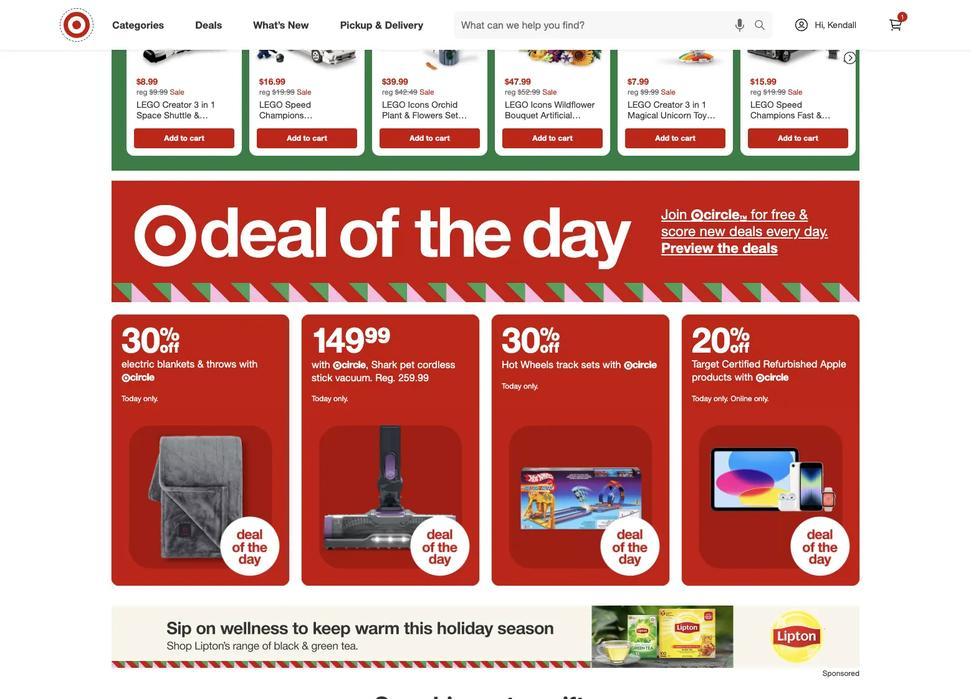 Task type: describe. For each thing, give the bounding box(es) containing it.
30 for 30
[[502, 319, 560, 361]]

search button
[[748, 11, 778, 41]]

products
[[692, 371, 732, 384]]

sets
[[581, 359, 600, 371]]

today for with
[[312, 394, 332, 404]]

join
[[661, 206, 687, 222]]

$47.99
[[505, 76, 531, 87]]

only. right online
[[754, 394, 769, 404]]

furious
[[751, 121, 779, 131]]

99
[[365, 319, 391, 361]]

delivery
[[385, 18, 423, 31]]

pickup & delivery
[[340, 18, 423, 31]]

today only. for electric blankets & throws with
[[122, 394, 158, 404]]

10311
[[382, 121, 406, 131]]

blankets
[[157, 358, 195, 371]]

with right sets
[[603, 359, 621, 371]]

circle for hot wheels track sets with
[[633, 359, 657, 371]]

speed for fast
[[776, 99, 802, 110]]

with inside target certified refurbished apple products with
[[735, 371, 753, 384]]

lego for lego speed champions fast & furious 1970 dodge charger set 76912
[[751, 99, 774, 110]]

$8.99 reg $9.99 sale lego creator 3 in 1 space shuttle & spaceship toys 31134
[[137, 76, 224, 131]]

76908
[[314, 132, 338, 142]]

1 for lego creator 3 in 1 magical unicorn toy animal playset 31140
[[702, 99, 707, 110]]

259.99
[[398, 372, 429, 384]]

free
[[772, 206, 796, 222]]

score
[[661, 222, 696, 239]]

lego for lego icons orchid plant & flowers set 10311
[[382, 99, 406, 110]]

for
[[751, 206, 768, 222]]

shuttle
[[164, 110, 192, 121]]

spaceship
[[137, 121, 178, 131]]

categories link
[[102, 11, 180, 39]]

throws
[[206, 358, 236, 371]]

wheels
[[521, 359, 554, 371]]

track
[[556, 359, 579, 371]]

add for car
[[287, 133, 301, 143]]

$16.99 reg $19.99 sale lego speed champions lamborghini countach race car set 76908
[[259, 76, 348, 142]]

hot
[[502, 359, 518, 371]]

artificial
[[541, 110, 572, 121]]

certified
[[722, 358, 761, 371]]

lego for lego icons wildflower bouquet artificial flowers 10313
[[505, 99, 528, 110]]

today for electric blankets & throws with
[[122, 394, 141, 404]]

10313
[[538, 121, 562, 131]]

bouquet
[[505, 110, 538, 121]]

What can we help you find? suggestions appear below search field
[[454, 11, 757, 39]]

lego for lego creator 3 in 1 magical unicorn toy animal playset 31140
[[628, 99, 651, 110]]

$15.99 reg $19.99 sale lego speed champions fast & furious 1970 dodge charger set 76912
[[751, 76, 830, 142]]

& inside for free & score new deals every day. preview the deals
[[799, 206, 808, 222]]

sale for $47.99
[[542, 87, 557, 97]]

plant
[[382, 110, 402, 121]]

reg for $16.99
[[259, 87, 270, 97]]

new
[[700, 222, 726, 239]]

reg for $8.99
[[137, 87, 147, 97]]

set inside $15.99 reg $19.99 sale lego speed champions fast & furious 1970 dodge charger set 76912
[[785, 132, 798, 142]]

pickup
[[340, 18, 373, 31]]

$9.99 for $8.99
[[150, 87, 168, 97]]

lego icons orchid plant & flowers set 10311 image
[[377, 0, 483, 71]]

1 link
[[882, 11, 910, 39]]

circle inside 30 electric blankets & throws with circle
[[130, 371, 154, 384]]

◎
[[691, 208, 704, 222]]

what's new
[[253, 18, 309, 31]]

every
[[767, 222, 800, 239]]

flowers for 10313
[[505, 121, 535, 131]]

reg for $15.99
[[751, 87, 762, 97]]

categories
[[112, 18, 164, 31]]

wildflower
[[554, 99, 595, 110]]

add to cart button for car
[[257, 128, 357, 148]]

champions for race
[[259, 110, 304, 121]]

hi, kendall
[[815, 19, 857, 30]]

countach
[[310, 121, 348, 131]]

add to cart button for set
[[380, 128, 480, 148]]

hi,
[[815, 19, 825, 30]]

car
[[282, 132, 296, 142]]

add to cart for set
[[410, 133, 450, 143]]

cart for unicorn
[[681, 133, 696, 143]]

set inside $39.99 reg $42.49 sale lego icons orchid plant & flowers set 10311
[[445, 110, 458, 121]]

magical
[[628, 110, 658, 121]]

orchid
[[432, 99, 458, 110]]

carousel region
[[112, 0, 860, 181]]

cart for car
[[313, 133, 327, 143]]

icons for &
[[408, 99, 429, 110]]

preview
[[661, 239, 714, 256]]

target deal of the day image for with
[[302, 409, 479, 586]]

add to cart for 1970
[[778, 133, 818, 143]]

stick
[[312, 372, 333, 384]]

kendall
[[828, 19, 857, 30]]

add to cart button for shuttle
[[134, 128, 234, 148]]

$15.99
[[751, 76, 777, 87]]

vacuum.
[[335, 372, 373, 384]]

149
[[312, 319, 365, 361]]

76912
[[800, 132, 824, 142]]

lego speed champions fast & furious 1970 dodge charger set 76912 image
[[746, 0, 851, 71]]

& inside $15.99 reg $19.99 sale lego speed champions fast & furious 1970 dodge charger set 76912
[[817, 110, 822, 121]]

lego creator 3 in 1 space shuttle & spaceship toys 31134 image
[[132, 0, 237, 71]]

deals right the
[[743, 239, 778, 256]]

toys
[[180, 121, 198, 131]]

target deal of the day image for target certified refurbished apple products with
[[682, 409, 860, 586]]

$7.99
[[628, 76, 649, 87]]

149 99
[[312, 319, 391, 361]]

add to cart for unicorn
[[655, 133, 696, 143]]

add for unicorn
[[655, 133, 670, 143]]

race
[[259, 132, 279, 142]]

electric
[[122, 358, 154, 371]]

space
[[137, 110, 162, 121]]

add to cart button for 1970
[[748, 128, 848, 148]]

to for unicorn
[[672, 133, 679, 143]]

add to cart for car
[[287, 133, 327, 143]]

20
[[692, 319, 750, 361]]

deals link
[[185, 11, 238, 39]]

, shark pet cordless stick vacuum. reg. 259.99
[[312, 359, 455, 384]]

$16.99
[[259, 76, 285, 87]]

today only. for with
[[312, 394, 348, 404]]

deals
[[195, 18, 222, 31]]

hot wheels track sets with
[[502, 359, 624, 371]]

cart for set
[[435, 133, 450, 143]]

day.
[[804, 222, 829, 239]]

sale for $8.99
[[170, 87, 184, 97]]

sale for $39.99
[[420, 87, 434, 97]]

online
[[731, 394, 752, 404]]

speed for lamborghini
[[285, 99, 311, 110]]

$47.99 reg $52.99 sale lego icons wildflower bouquet artificial flowers 10313
[[505, 76, 595, 131]]

1970
[[782, 121, 801, 131]]

$19.99 for $15.99
[[764, 87, 786, 97]]

to for car
[[303, 133, 310, 143]]

circle for with
[[342, 359, 366, 371]]



Task type: locate. For each thing, give the bounding box(es) containing it.
creator inside '$8.99 reg $9.99 sale lego creator 3 in 1 space shuttle & spaceship toys 31134'
[[162, 99, 192, 110]]

with up 'stick'
[[312, 359, 333, 371]]

sale right $42.49
[[420, 87, 434, 97]]

4 add to cart button from the left
[[502, 128, 603, 148]]

sale for $7.99
[[661, 87, 676, 97]]

speed up lamborghini
[[285, 99, 311, 110]]

set down 1970
[[785, 132, 798, 142]]

3 to from the left
[[426, 133, 433, 143]]

1 up "toy"
[[702, 99, 707, 110]]

unicorn
[[661, 110, 691, 121]]

to down the 10313
[[549, 133, 556, 143]]

2 sale from the left
[[297, 87, 311, 97]]

sale up lamborghini
[[297, 87, 311, 97]]

today
[[502, 382, 522, 391], [122, 394, 141, 404], [312, 394, 332, 404], [692, 394, 712, 404]]

1 add to cart from the left
[[164, 133, 204, 143]]

lego inside $7.99 reg $9.99 sale lego creator 3 in 1 magical unicorn toy animal playset 31140
[[628, 99, 651, 110]]

creator for shuttle
[[162, 99, 192, 110]]

1 lego from the left
[[137, 99, 160, 110]]

4 reg from the left
[[505, 87, 516, 97]]

add to cart button for unicorn
[[625, 128, 726, 148]]

sale inside $16.99 reg $19.99 sale lego speed champions lamborghini countach race car set 76908
[[297, 87, 311, 97]]

& inside $39.99 reg $42.49 sale lego icons orchid plant & flowers set 10311
[[404, 110, 410, 121]]

to for 1970
[[795, 133, 802, 143]]

0 horizontal spatial 3
[[194, 99, 199, 110]]

icons inside $47.99 reg $52.99 sale lego icons wildflower bouquet artificial flowers 10313
[[531, 99, 552, 110]]

$19.99
[[272, 87, 295, 97], [764, 87, 786, 97]]

reg down $16.99
[[259, 87, 270, 97]]

deals
[[729, 222, 763, 239], [743, 239, 778, 256]]

2 add to cart from the left
[[287, 133, 327, 143]]

today only. for hot wheels track sets with
[[502, 382, 539, 391]]

with right throws at the left
[[239, 358, 258, 371]]

creator for unicorn
[[654, 99, 683, 110]]

cordless
[[417, 359, 455, 371]]

cart down orchid
[[435, 133, 450, 143]]

2 30 from the left
[[502, 319, 560, 361]]

search
[[748, 20, 778, 32]]

icons
[[408, 99, 429, 110], [531, 99, 552, 110]]

2 horizontal spatial 1
[[901, 13, 904, 21]]

1 30 from the left
[[122, 319, 180, 361]]

1 inside $7.99 reg $9.99 sale lego creator 3 in 1 magical unicorn toy animal playset 31140
[[702, 99, 707, 110]]

reg inside $16.99 reg $19.99 sale lego speed champions lamborghini countach race car set 76908
[[259, 87, 270, 97]]

speed inside $16.99 reg $19.99 sale lego speed champions lamborghini countach race car set 76908
[[285, 99, 311, 110]]

$19.99 down $15.99
[[764, 87, 786, 97]]

2 $19.99 from the left
[[764, 87, 786, 97]]

playset
[[657, 121, 685, 131]]

1 horizontal spatial icons
[[531, 99, 552, 110]]

only. down vacuum.
[[334, 394, 348, 404]]

pickup & delivery link
[[330, 11, 439, 39]]

to for 10313
[[549, 133, 556, 143]]

join ◎ circle tm
[[661, 206, 747, 222]]

1 add from the left
[[164, 133, 178, 143]]

today only. online only.
[[692, 394, 769, 404]]

,
[[366, 359, 369, 371]]

reg inside $39.99 reg $42.49 sale lego icons orchid plant & flowers set 10311
[[382, 87, 393, 97]]

reg down $8.99
[[137, 87, 147, 97]]

5 add from the left
[[655, 133, 670, 143]]

3 for shuttle
[[194, 99, 199, 110]]

sale inside $47.99 reg $52.99 sale lego icons wildflower bouquet artificial flowers 10313
[[542, 87, 557, 97]]

6 lego from the left
[[751, 99, 774, 110]]

0 horizontal spatial 1
[[211, 99, 215, 110]]

flowers down bouquet
[[505, 121, 535, 131]]

1 $19.99 from the left
[[272, 87, 295, 97]]

in inside '$8.99 reg $9.99 sale lego creator 3 in 1 space shuttle & spaceship toys 31134'
[[201, 99, 208, 110]]

add to cart down the 10313
[[533, 133, 573, 143]]

$19.99 inside $15.99 reg $19.99 sale lego speed champions fast & furious 1970 dodge charger set 76912
[[764, 87, 786, 97]]

0 horizontal spatial $19.99
[[272, 87, 295, 97]]

reg for $39.99
[[382, 87, 393, 97]]

& right free
[[799, 206, 808, 222]]

1 horizontal spatial creator
[[654, 99, 683, 110]]

flowers inside $39.99 reg $42.49 sale lego icons orchid plant & flowers set 10311
[[412, 110, 443, 121]]

animal
[[628, 121, 654, 131]]

1 horizontal spatial set
[[445, 110, 458, 121]]

3 add to cart button from the left
[[380, 128, 480, 148]]

lamborghini
[[259, 121, 308, 131]]

add for shuttle
[[164, 133, 178, 143]]

3 up unicorn in the right of the page
[[685, 99, 690, 110]]

$9.99 down $7.99
[[641, 87, 659, 97]]

reg down $39.99
[[382, 87, 393, 97]]

1 horizontal spatial $19.99
[[764, 87, 786, 97]]

reg.
[[375, 372, 396, 384]]

reg down $7.99
[[628, 87, 639, 97]]

6 add to cart from the left
[[778, 133, 818, 143]]

cart
[[190, 133, 204, 143], [313, 133, 327, 143], [435, 133, 450, 143], [558, 133, 573, 143], [681, 133, 696, 143], [804, 133, 818, 143]]

add down the 10313
[[533, 133, 547, 143]]

6 add to cart button from the left
[[748, 128, 848, 148]]

in up "toy"
[[693, 99, 699, 110]]

3 inside '$8.99 reg $9.99 sale lego creator 3 in 1 space shuttle & spaceship toys 31134'
[[194, 99, 199, 110]]

$19.99 down $16.99
[[272, 87, 295, 97]]

today down electric
[[122, 394, 141, 404]]

only. for hot wheels track sets with
[[524, 382, 539, 391]]

& left throws at the left
[[197, 358, 204, 371]]

target deal of the day image
[[112, 181, 860, 303], [112, 409, 289, 586], [302, 409, 479, 586], [492, 409, 670, 586], [682, 409, 860, 586]]

1 horizontal spatial today only.
[[312, 394, 348, 404]]

speed inside $15.99 reg $19.99 sale lego speed champions fast & furious 1970 dodge charger set 76912
[[776, 99, 802, 110]]

0 horizontal spatial speed
[[285, 99, 311, 110]]

sale for $16.99
[[297, 87, 311, 97]]

2 in from the left
[[693, 99, 699, 110]]

add to cart for shuttle
[[164, 133, 204, 143]]

what's
[[253, 18, 285, 31]]

$19.99 inside $16.99 reg $19.99 sale lego speed champions lamborghini countach race car set 76908
[[272, 87, 295, 97]]

today down 'stick'
[[312, 394, 332, 404]]

4 add from the left
[[533, 133, 547, 143]]

& right plant
[[404, 110, 410, 121]]

1 sale from the left
[[170, 87, 184, 97]]

target
[[692, 358, 719, 371]]

lego inside '$8.99 reg $9.99 sale lego creator 3 in 1 space shuttle & spaceship toys 31134'
[[137, 99, 160, 110]]

add to cart down playset
[[655, 133, 696, 143]]

to down 1970
[[795, 133, 802, 143]]

only. down "wheels"
[[524, 382, 539, 391]]

$39.99 reg $42.49 sale lego icons orchid plant & flowers set 10311
[[382, 76, 458, 131]]

1 up 31134
[[211, 99, 215, 110]]

4 add to cart from the left
[[533, 133, 573, 143]]

6 reg from the left
[[751, 87, 762, 97]]

2 speed from the left
[[776, 99, 802, 110]]

& up dodge
[[817, 110, 822, 121]]

$9.99
[[150, 87, 168, 97], [641, 87, 659, 97]]

$7.99 reg $9.99 sale lego creator 3 in 1 magical unicorn toy animal playset 31140
[[628, 76, 712, 131]]

champions
[[259, 110, 304, 121], [751, 110, 795, 121]]

reg down $47.99
[[505, 87, 516, 97]]

flowers down orchid
[[412, 110, 443, 121]]

lego up bouquet
[[505, 99, 528, 110]]

only. for target certified refurbished apple products with
[[714, 394, 729, 404]]

today only. down electric
[[122, 394, 158, 404]]

2 cart from the left
[[313, 133, 327, 143]]

1 icons from the left
[[408, 99, 429, 110]]

sale inside $7.99 reg $9.99 sale lego creator 3 in 1 magical unicorn toy animal playset 31140
[[661, 87, 676, 97]]

add to cart for 10313
[[533, 133, 573, 143]]

1 horizontal spatial champions
[[751, 110, 795, 121]]

1 champions from the left
[[259, 110, 304, 121]]

cart for shuttle
[[190, 133, 204, 143]]

0 horizontal spatial in
[[201, 99, 208, 110]]

1 horizontal spatial 1
[[702, 99, 707, 110]]

add to cart down countach
[[287, 133, 327, 143]]

new
[[288, 18, 309, 31]]

1 reg from the left
[[137, 87, 147, 97]]

add
[[164, 133, 178, 143], [287, 133, 301, 143], [410, 133, 424, 143], [533, 133, 547, 143], [655, 133, 670, 143], [778, 133, 792, 143]]

0 horizontal spatial 30
[[122, 319, 180, 361]]

reg inside '$8.99 reg $9.99 sale lego creator 3 in 1 space shuttle & spaceship toys 31134'
[[137, 87, 147, 97]]

shark
[[371, 359, 397, 371]]

set right car
[[298, 132, 311, 142]]

with
[[239, 358, 258, 371], [312, 359, 333, 371], [603, 359, 621, 371], [735, 371, 753, 384]]

2 champions from the left
[[751, 110, 795, 121]]

4 cart from the left
[[558, 133, 573, 143]]

3 up toys
[[194, 99, 199, 110]]

$52.99
[[518, 87, 540, 97]]

to for shuttle
[[180, 133, 188, 143]]

set inside $16.99 reg $19.99 sale lego speed champions lamborghini countach race car set 76908
[[298, 132, 311, 142]]

to for set
[[426, 133, 433, 143]]

circle for target certified refurbished apple products with
[[765, 371, 789, 384]]

in inside $7.99 reg $9.99 sale lego creator 3 in 1 magical unicorn toy animal playset 31140
[[693, 99, 699, 110]]

$39.99
[[382, 76, 408, 87]]

sale right $52.99
[[542, 87, 557, 97]]

target certified refurbished apple products with
[[692, 358, 846, 384]]

1 horizontal spatial $9.99
[[641, 87, 659, 97]]

6 sale from the left
[[788, 87, 803, 97]]

apple
[[820, 358, 846, 371]]

refurbished
[[763, 358, 818, 371]]

1 $9.99 from the left
[[150, 87, 168, 97]]

reg for $7.99
[[628, 87, 639, 97]]

3
[[194, 99, 199, 110], [685, 99, 690, 110]]

& up toys
[[194, 110, 200, 121]]

add to cart down 1970
[[778, 133, 818, 143]]

add to cart down toys
[[164, 133, 204, 143]]

champions for furious
[[751, 110, 795, 121]]

today down hot
[[502, 382, 522, 391]]

reg
[[137, 87, 147, 97], [259, 87, 270, 97], [382, 87, 393, 97], [505, 87, 516, 97], [628, 87, 639, 97], [751, 87, 762, 97]]

5 lego from the left
[[628, 99, 651, 110]]

flowers
[[412, 110, 443, 121], [505, 121, 535, 131]]

1 right kendall
[[901, 13, 904, 21]]

lego up magical
[[628, 99, 651, 110]]

2 lego from the left
[[259, 99, 283, 110]]

$9.99 for $7.99
[[641, 87, 659, 97]]

3 reg from the left
[[382, 87, 393, 97]]

only. down electric
[[143, 394, 158, 404]]

$9.99 inside $7.99 reg $9.99 sale lego creator 3 in 1 magical unicorn toy animal playset 31140
[[641, 87, 659, 97]]

sale up shuttle
[[170, 87, 184, 97]]

3 lego from the left
[[382, 99, 406, 110]]

& right pickup
[[375, 18, 382, 31]]

with down certified
[[735, 371, 753, 384]]

lego for lego creator 3 in 1 space shuttle & spaceship toys 31134
[[137, 99, 160, 110]]

3 cart from the left
[[435, 133, 450, 143]]

0 horizontal spatial flowers
[[412, 110, 443, 121]]

only. for electric blankets & throws with
[[143, 394, 158, 404]]

reg inside $47.99 reg $52.99 sale lego icons wildflower bouquet artificial flowers 10313
[[505, 87, 516, 97]]

add to cart down $39.99 reg $42.49 sale lego icons orchid plant & flowers set 10311
[[410, 133, 450, 143]]

cart for 1970
[[804, 133, 818, 143]]

0 horizontal spatial set
[[298, 132, 311, 142]]

set down orchid
[[445, 110, 458, 121]]

to down $39.99 reg $42.49 sale lego icons orchid plant & flowers set 10311
[[426, 133, 433, 143]]

sale inside '$8.99 reg $9.99 sale lego creator 3 in 1 space shuttle & spaceship toys 31134'
[[170, 87, 184, 97]]

2 reg from the left
[[259, 87, 270, 97]]

fast
[[798, 110, 814, 121]]

$9.99 down $8.99
[[150, 87, 168, 97]]

dodge
[[804, 121, 830, 131]]

speed
[[285, 99, 311, 110], [776, 99, 802, 110]]

in up 31134
[[201, 99, 208, 110]]

tm
[[740, 214, 747, 221]]

lego for lego speed champions lamborghini countach race car set 76908
[[259, 99, 283, 110]]

1 inside '$8.99 reg $9.99 sale lego creator 3 in 1 space shuttle & spaceship toys 31134'
[[211, 99, 215, 110]]

3 for unicorn
[[685, 99, 690, 110]]

0 horizontal spatial champions
[[259, 110, 304, 121]]

deals down tm
[[729, 222, 763, 239]]

1 horizontal spatial 3
[[685, 99, 690, 110]]

target deal of the day image for electric blankets & throws with
[[112, 409, 289, 586]]

add to cart
[[164, 133, 204, 143], [287, 133, 327, 143], [410, 133, 450, 143], [533, 133, 573, 143], [655, 133, 696, 143], [778, 133, 818, 143]]

$42.49
[[395, 87, 418, 97]]

creator up shuttle
[[162, 99, 192, 110]]

today only.
[[502, 382, 539, 391], [122, 394, 158, 404], [312, 394, 348, 404]]

cart down toys
[[190, 133, 204, 143]]

& inside '$8.99 reg $9.99 sale lego creator 3 in 1 space shuttle & spaceship toys 31134'
[[194, 110, 200, 121]]

today only. down 'stick'
[[312, 394, 348, 404]]

6 add from the left
[[778, 133, 792, 143]]

sale up unicorn in the right of the page
[[661, 87, 676, 97]]

1
[[901, 13, 904, 21], [211, 99, 215, 110], [702, 99, 707, 110]]

0 horizontal spatial creator
[[162, 99, 192, 110]]

lego creator 3 in 1 magical unicorn toy animal playset 31140 image
[[623, 0, 728, 71]]

sale up 'fast'
[[788, 87, 803, 97]]

add to cart button for 10313
[[502, 128, 603, 148]]

4 lego from the left
[[505, 99, 528, 110]]

target deal of the day image for hot wheels track sets with
[[492, 409, 670, 586]]

advertisement region
[[112, 606, 860, 668]]

2 to from the left
[[303, 133, 310, 143]]

icons down $42.49
[[408, 99, 429, 110]]

5 to from the left
[[672, 133, 679, 143]]

2 horizontal spatial set
[[785, 132, 798, 142]]

flowers inside $47.99 reg $52.99 sale lego icons wildflower bouquet artificial flowers 10313
[[505, 121, 535, 131]]

speed up 'fast'
[[776, 99, 802, 110]]

only. left online
[[714, 394, 729, 404]]

lego up 'furious'
[[751, 99, 774, 110]]

sale inside $39.99 reg $42.49 sale lego icons orchid plant & flowers set 10311
[[420, 87, 434, 97]]

lego up space
[[137, 99, 160, 110]]

& inside 30 electric blankets & throws with circle
[[197, 358, 204, 371]]

today down products
[[692, 394, 712, 404]]

1 creator from the left
[[162, 99, 192, 110]]

2 3 from the left
[[685, 99, 690, 110]]

only. for with
[[334, 394, 348, 404]]

30 inside 30 electric blankets & throws with circle
[[122, 319, 180, 361]]

in for &
[[201, 99, 208, 110]]

$9.99 inside '$8.99 reg $9.99 sale lego creator 3 in 1 space shuttle & spaceship toys 31134'
[[150, 87, 168, 97]]

with inside 30 electric blankets & throws with circle
[[239, 358, 258, 371]]

today only. down hot
[[502, 382, 539, 391]]

circle
[[704, 206, 740, 222], [342, 359, 366, 371], [633, 359, 657, 371], [130, 371, 154, 384], [765, 371, 789, 384]]

&
[[375, 18, 382, 31], [194, 110, 200, 121], [404, 110, 410, 121], [817, 110, 822, 121], [799, 206, 808, 222], [197, 358, 204, 371]]

add down 1970
[[778, 133, 792, 143]]

champions inside $15.99 reg $19.99 sale lego speed champions fast & furious 1970 dodge charger set 76912
[[751, 110, 795, 121]]

icons for artificial
[[531, 99, 552, 110]]

3 sale from the left
[[420, 87, 434, 97]]

4 sale from the left
[[542, 87, 557, 97]]

to down playset
[[672, 133, 679, 143]]

cart down dodge
[[804, 133, 818, 143]]

to right car
[[303, 133, 310, 143]]

5 sale from the left
[[661, 87, 676, 97]]

30
[[122, 319, 180, 361], [502, 319, 560, 361]]

2 $9.99 from the left
[[641, 87, 659, 97]]

6 cart from the left
[[804, 133, 818, 143]]

sale for $15.99
[[788, 87, 803, 97]]

lego speed champions lamborghini countach race car set 76908 image
[[254, 0, 360, 71]]

to down toys
[[180, 133, 188, 143]]

sale
[[170, 87, 184, 97], [297, 87, 311, 97], [420, 87, 434, 97], [542, 87, 557, 97], [661, 87, 676, 97], [788, 87, 803, 97]]

to
[[180, 133, 188, 143], [303, 133, 310, 143], [426, 133, 433, 143], [549, 133, 556, 143], [672, 133, 679, 143], [795, 133, 802, 143]]

pet
[[400, 359, 415, 371]]

add down $39.99 reg $42.49 sale lego icons orchid plant & flowers set 10311
[[410, 133, 424, 143]]

0 horizontal spatial icons
[[408, 99, 429, 110]]

1 3 from the left
[[194, 99, 199, 110]]

reg for $47.99
[[505, 87, 516, 97]]

1 add to cart button from the left
[[134, 128, 234, 148]]

add for set
[[410, 133, 424, 143]]

1 horizontal spatial flowers
[[505, 121, 535, 131]]

1 for lego creator 3 in 1 space shuttle & spaceship toys 31134
[[211, 99, 215, 110]]

lego inside $47.99 reg $52.99 sale lego icons wildflower bouquet artificial flowers 10313
[[505, 99, 528, 110]]

creator up unicorn in the right of the page
[[654, 99, 683, 110]]

1 speed from the left
[[285, 99, 311, 110]]

icons inside $39.99 reg $42.49 sale lego icons orchid plant & flowers set 10311
[[408, 99, 429, 110]]

2 add to cart button from the left
[[257, 128, 357, 148]]

in for toy
[[693, 99, 699, 110]]

5 add to cart button from the left
[[625, 128, 726, 148]]

for free & score new deals every day. preview the deals
[[661, 206, 829, 256]]

0 horizontal spatial today only.
[[122, 394, 158, 404]]

cart down the 10313
[[558, 133, 573, 143]]

lego inside $15.99 reg $19.99 sale lego speed champions fast & furious 1970 dodge charger set 76912
[[751, 99, 774, 110]]

0 horizontal spatial $9.99
[[150, 87, 168, 97]]

3 inside $7.99 reg $9.99 sale lego creator 3 in 1 magical unicorn toy animal playset 31140
[[685, 99, 690, 110]]

today for hot wheels track sets with
[[502, 382, 522, 391]]

4 to from the left
[[549, 133, 556, 143]]

add for 10313
[[533, 133, 547, 143]]

lego icons wildflower bouquet artificial flowers 10313 image
[[500, 0, 605, 71]]

6 to from the left
[[795, 133, 802, 143]]

1 cart from the left
[[190, 133, 204, 143]]

31140
[[688, 121, 712, 131]]

2 horizontal spatial today only.
[[502, 382, 539, 391]]

2 add from the left
[[287, 133, 301, 143]]

lego up plant
[[382, 99, 406, 110]]

champions up lamborghini
[[259, 110, 304, 121]]

add down spaceship
[[164, 133, 178, 143]]

lego down $16.99
[[259, 99, 283, 110]]

2 icons from the left
[[531, 99, 552, 110]]

5 add to cart from the left
[[655, 133, 696, 143]]

5 cart from the left
[[681, 133, 696, 143]]

flowers for set
[[412, 110, 443, 121]]

add down playset
[[655, 133, 670, 143]]

1 horizontal spatial 30
[[502, 319, 560, 361]]

2 creator from the left
[[654, 99, 683, 110]]

what's new link
[[243, 11, 325, 39]]

add down lamborghini
[[287, 133, 301, 143]]

3 add to cart from the left
[[410, 133, 450, 143]]

$19.99 for $16.99
[[272, 87, 295, 97]]

30 electric blankets & throws with circle
[[122, 319, 258, 384]]

reg down $15.99
[[751, 87, 762, 97]]

cart down countach
[[313, 133, 327, 143]]

1 horizontal spatial speed
[[776, 99, 802, 110]]

5 reg from the left
[[628, 87, 639, 97]]

1 to from the left
[[180, 133, 188, 143]]

sale inside $15.99 reg $19.99 sale lego speed champions fast & furious 1970 dodge charger set 76912
[[788, 87, 803, 97]]

reg inside $7.99 reg $9.99 sale lego creator 3 in 1 magical unicorn toy animal playset 31140
[[628, 87, 639, 97]]

the
[[718, 239, 739, 256]]

creator inside $7.99 reg $9.99 sale lego creator 3 in 1 magical unicorn toy animal playset 31140
[[654, 99, 683, 110]]

lego inside $16.99 reg $19.99 sale lego speed champions lamborghini countach race car set 76908
[[259, 99, 283, 110]]

toy
[[694, 110, 707, 121]]

31134
[[200, 121, 224, 131]]

3 add from the left
[[410, 133, 424, 143]]

champions inside $16.99 reg $19.99 sale lego speed champions lamborghini countach race car set 76908
[[259, 110, 304, 121]]

sponsored
[[823, 669, 860, 678]]

cart for 10313
[[558, 133, 573, 143]]

1 in from the left
[[201, 99, 208, 110]]

reg inside $15.99 reg $19.99 sale lego speed champions fast & furious 1970 dodge charger set 76912
[[751, 87, 762, 97]]

charger
[[751, 132, 782, 142]]

1 horizontal spatial in
[[693, 99, 699, 110]]

today for target certified refurbished apple products with
[[692, 394, 712, 404]]

cart down 31140
[[681, 133, 696, 143]]

$8.99
[[137, 76, 158, 87]]

icons down $52.99
[[531, 99, 552, 110]]

30 for 30 electric blankets & throws with circle
[[122, 319, 180, 361]]

lego inside $39.99 reg $42.49 sale lego icons orchid plant & flowers set 10311
[[382, 99, 406, 110]]

add for 1970
[[778, 133, 792, 143]]

champions up 'furious'
[[751, 110, 795, 121]]



Task type: vqa. For each thing, say whether or not it's contained in the screenshot.


